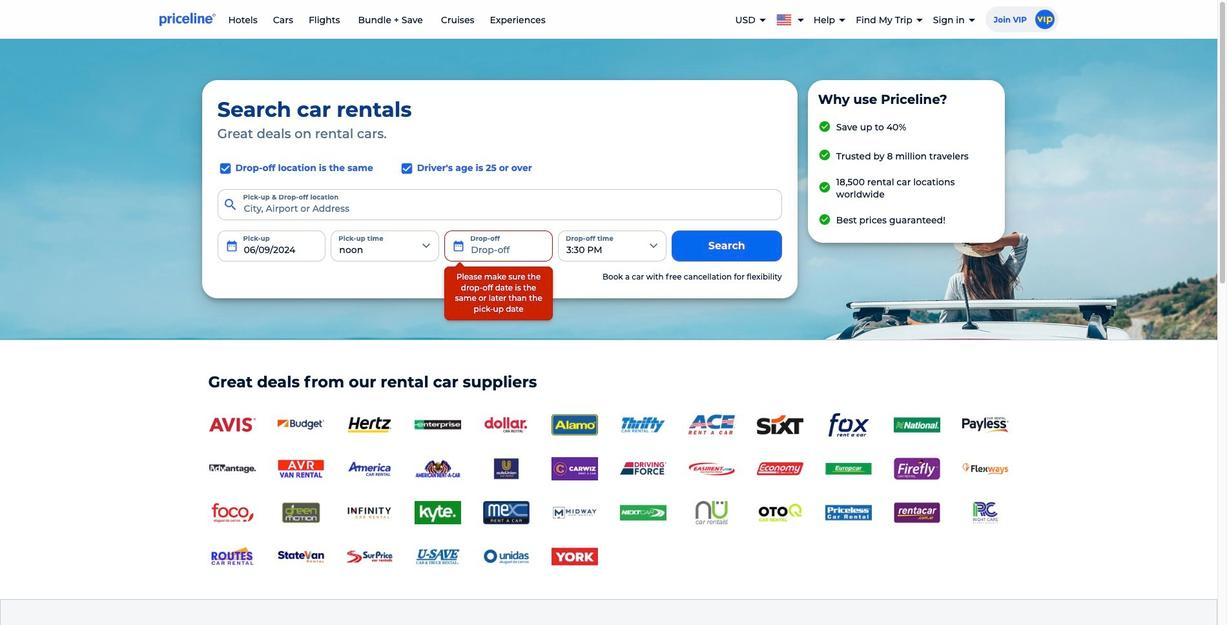 Task type: vqa. For each thing, say whether or not it's contained in the screenshot.
"Mex" image
yes



Task type: locate. For each thing, give the bounding box(es) containing it.
0 horizontal spatial calendar image
[[225, 240, 238, 252]]

surprice image
[[346, 545, 393, 569]]

europcar image
[[825, 458, 872, 481]]

calendar image
[[225, 240, 238, 252], [452, 240, 465, 252]]

otoq image
[[757, 501, 803, 525]]

en us image
[[776, 12, 797, 26]]

2 calendar image from the left
[[452, 240, 465, 252]]

1 calendar image from the left
[[225, 240, 238, 252]]

unidas image
[[483, 545, 529, 569]]

thrifty image
[[620, 414, 666, 437]]

sixt image
[[757, 414, 803, 437]]

priceless image
[[825, 501, 872, 525]]

state van rental image
[[278, 545, 324, 569]]

nü image
[[688, 501, 735, 525]]

carwiz image
[[551, 458, 598, 481]]

priceline.com home image
[[159, 12, 215, 26]]

vip badge icon image
[[1035, 10, 1055, 29]]

easirent image
[[688, 458, 735, 481]]

advantage image
[[209, 458, 256, 481]]

City, Airport or Address text field
[[217, 189, 782, 220]]

u save image
[[414, 545, 461, 569]]

avis image
[[209, 414, 256, 437]]

routes image
[[209, 545, 256, 569]]

enterprise image
[[414, 414, 461, 437]]

1 horizontal spatial calendar image
[[452, 240, 465, 252]]

american image
[[414, 458, 461, 481]]

fox image
[[825, 414, 872, 437]]

flexways image
[[962, 458, 1009, 481]]

hertz image
[[346, 414, 393, 437]]



Task type: describe. For each thing, give the bounding box(es) containing it.
ace image
[[688, 414, 735, 437]]

right cars image
[[962, 501, 1009, 525]]

dollar image
[[483, 414, 529, 437]]

budget image
[[278, 414, 324, 437]]

midway image
[[551, 501, 598, 525]]

america car rental image
[[346, 458, 393, 481]]

green motion image
[[278, 501, 324, 525]]

nextcar image
[[620, 501, 666, 525]]

airport van rental image
[[278, 458, 324, 481]]

alamo image
[[551, 414, 598, 437]]

infinity image
[[346, 501, 393, 525]]

foco image
[[209, 501, 256, 525]]

Drop-off field
[[445, 231, 553, 262]]

kyte image
[[414, 501, 461, 525]]

national image
[[894, 414, 940, 437]]

york image
[[551, 545, 598, 569]]

mex image
[[483, 501, 529, 525]]

calendar image for pick-up "field"
[[225, 240, 238, 252]]

driving force image
[[620, 458, 666, 481]]

economy image
[[757, 458, 803, 481]]

autounion image
[[483, 458, 529, 481]]

firefly image
[[894, 458, 940, 481]]

payless image
[[962, 417, 1009, 433]]

calendar image for drop-off field
[[452, 240, 465, 252]]

rentacar image
[[894, 501, 940, 525]]

Pick-up field
[[217, 231, 326, 262]]



